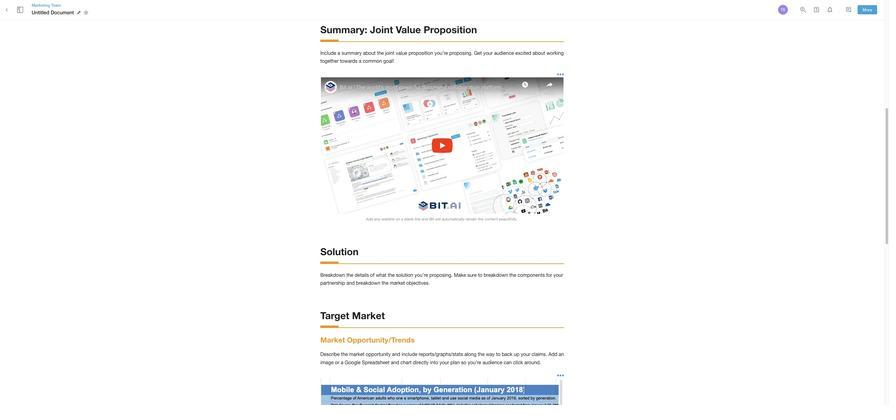 Task type: describe. For each thing, give the bounding box(es) containing it.
audience inside describe the market opportunity and include reports/graphs/stats along the way to back up your claims. add an image or a google spreadsheet and chart directly into your plan so you're audience can click around.
[[483, 360, 502, 365]]

your down reports/graphs/stats
[[440, 360, 449, 365]]

joint
[[370, 24, 393, 35]]

breakdown the details of what the solution you're proposing. make sure to breakdown the components for your partnership and breakdown the market objectives.
[[320, 272, 564, 286]]

the inside include a summary about the joint value proposition you're proposing. get your audience excited about working together towards a common goal!
[[377, 50, 384, 56]]

a right on
[[401, 217, 403, 222]]

marketing team link
[[32, 2, 90, 8]]

0 vertical spatial breakdown
[[484, 272, 508, 278]]

the left way
[[478, 352, 485, 357]]

excited
[[515, 50, 531, 56]]

the left details
[[346, 272, 353, 278]]

your inside "breakdown the details of what the solution you're proposing. make sure to breakdown the components for your partnership and breakdown the market objectives."
[[553, 272, 563, 278]]

of
[[370, 272, 375, 278]]

proposition
[[424, 24, 477, 35]]

blank
[[404, 217, 414, 222]]

target market
[[320, 310, 385, 321]]

add inside describe the market opportunity and include reports/graphs/stats along the way to back up your claims. add an image or a google spreadsheet and chart directly into your plan so you're audience can click around.
[[548, 352, 557, 357]]

add any weblink on a blank line and bit will automatically render the content beautifully.
[[366, 217, 518, 222]]

a inside describe the market opportunity and include reports/graphs/stats along the way to back up your claims. add an image or a google spreadsheet and chart directly into your plan so you're audience can click around.
[[341, 360, 343, 365]]

towards
[[340, 58, 357, 64]]

market inside describe the market opportunity and include reports/graphs/stats along the way to back up your claims. add an image or a google spreadsheet and chart directly into your plan so you're audience can click around.
[[349, 352, 364, 357]]

include
[[320, 50, 336, 56]]

chart
[[400, 360, 412, 365]]

you're inside describe the market opportunity and include reports/graphs/stats along the way to back up your claims. add an image or a google spreadsheet and chart directly into your plan so you're audience can click around.
[[468, 360, 481, 365]]

your inside include a summary about the joint value proposition you're proposing. get your audience excited about working together towards a common goal!
[[483, 50, 493, 56]]

and inside "breakdown the details of what the solution you're proposing. make sure to breakdown the components for your partnership and breakdown the market objectives."
[[346, 280, 355, 286]]

working
[[547, 50, 564, 56]]

around.
[[524, 360, 541, 365]]

opportunity/trends
[[347, 336, 415, 344]]

target
[[320, 310, 349, 321]]

to inside describe the market opportunity and include reports/graphs/stats along the way to back up your claims. add an image or a google spreadsheet and chart directly into your plan so you're audience can click around.
[[496, 352, 500, 357]]

up
[[514, 352, 519, 357]]

can
[[504, 360, 512, 365]]

claims.
[[532, 352, 547, 357]]

google
[[345, 360, 361, 365]]

way
[[486, 352, 495, 357]]

joint
[[385, 50, 394, 56]]

line
[[415, 217, 421, 222]]

get
[[474, 50, 482, 56]]

plan
[[450, 360, 460, 365]]

tb button
[[777, 4, 789, 16]]

the up google
[[341, 352, 348, 357]]

goal!
[[383, 58, 394, 64]]

value
[[396, 50, 407, 56]]

and left bit
[[422, 217, 428, 222]]

marketing
[[32, 3, 50, 8]]

content
[[485, 217, 498, 222]]

bit
[[429, 217, 434, 222]]

and left chart
[[391, 360, 399, 365]]

along
[[464, 352, 476, 357]]

include a summary about the joint value proposition you're proposing. get your audience excited about working together towards a common goal!
[[320, 50, 565, 64]]

for
[[546, 272, 552, 278]]

describe
[[320, 352, 340, 357]]

the down what
[[382, 280, 389, 286]]

the right what
[[388, 272, 395, 278]]

what
[[376, 272, 386, 278]]

value
[[396, 24, 421, 35]]

a right towards
[[359, 58, 361, 64]]

team
[[51, 3, 61, 8]]

into
[[430, 360, 438, 365]]

document
[[51, 9, 74, 15]]

1 about from the left
[[363, 50, 376, 56]]



Task type: locate. For each thing, give the bounding box(es) containing it.
0 horizontal spatial to
[[478, 272, 482, 278]]

proposition
[[409, 50, 433, 56]]

the left 'components'
[[509, 272, 516, 278]]

an
[[559, 352, 564, 357]]

1 horizontal spatial to
[[496, 352, 500, 357]]

image
[[320, 360, 334, 365]]

a right or
[[341, 360, 343, 365]]

market
[[390, 280, 405, 286], [349, 352, 364, 357]]

market inside "breakdown the details of what the solution you're proposing. make sure to breakdown the components for your partnership and breakdown the market objectives."
[[390, 280, 405, 286]]

0 vertical spatial audience
[[494, 50, 514, 56]]

audience
[[494, 50, 514, 56], [483, 360, 502, 365]]

market opportunity/trends
[[320, 336, 415, 344]]

market up describe
[[320, 336, 345, 344]]

market down solution
[[390, 280, 405, 286]]

sure
[[467, 272, 477, 278]]

untitled
[[32, 9, 49, 15]]

to
[[478, 272, 482, 278], [496, 352, 500, 357]]

your
[[483, 50, 493, 56], [553, 272, 563, 278], [521, 352, 530, 357], [440, 360, 449, 365]]

you're inside "breakdown the details of what the solution you're proposing. make sure to breakdown the components for your partnership and breakdown the market objectives."
[[415, 272, 428, 278]]

back
[[502, 352, 512, 357]]

details
[[355, 272, 369, 278]]

favorite image
[[82, 9, 90, 16]]

directly
[[413, 360, 429, 365]]

objectives.
[[406, 280, 430, 286]]

your right up
[[521, 352, 530, 357]]

about up common
[[363, 50, 376, 56]]

weblink
[[381, 217, 395, 222]]

partnership
[[320, 280, 345, 286]]

more
[[863, 7, 872, 12]]

common
[[363, 58, 382, 64]]

1 horizontal spatial add
[[548, 352, 557, 357]]

together
[[320, 58, 339, 64]]

opportunity
[[366, 352, 391, 357]]

add left 'any'
[[366, 217, 373, 222]]

components
[[518, 272, 545, 278]]

you're up objectives.
[[415, 272, 428, 278]]

describe the market opportunity and include reports/graphs/stats along the way to back up your claims. add an image or a google spreadsheet and chart directly into your plan so you're audience can click around.
[[320, 352, 565, 365]]

you're inside include a summary about the joint value proposition you're proposing. get your audience excited about working together towards a common goal!
[[435, 50, 448, 56]]

1 vertical spatial add
[[548, 352, 557, 357]]

0 vertical spatial add
[[366, 217, 373, 222]]

breakdown down of
[[356, 280, 380, 286]]

to right sure
[[478, 272, 482, 278]]

more button
[[858, 5, 877, 14]]

audience down way
[[483, 360, 502, 365]]

0 horizontal spatial you're
[[415, 272, 428, 278]]

add
[[366, 217, 373, 222], [548, 352, 557, 357]]

the
[[377, 50, 384, 56], [478, 217, 484, 222], [346, 272, 353, 278], [388, 272, 395, 278], [509, 272, 516, 278], [382, 280, 389, 286], [341, 352, 348, 357], [478, 352, 485, 357]]

marketing team
[[32, 3, 61, 8]]

make
[[454, 272, 466, 278]]

tb
[[781, 8, 785, 12]]

click
[[513, 360, 523, 365]]

solution
[[396, 272, 413, 278]]

or
[[335, 360, 339, 365]]

2 horizontal spatial you're
[[468, 360, 481, 365]]

0 horizontal spatial breakdown
[[356, 280, 380, 286]]

your right for
[[553, 272, 563, 278]]

market up google
[[349, 352, 364, 357]]

2 about from the left
[[533, 50, 545, 56]]

the left joint
[[377, 50, 384, 56]]

on
[[396, 217, 400, 222]]

you're
[[435, 50, 448, 56], [415, 272, 428, 278], [468, 360, 481, 365]]

untitled document
[[32, 9, 74, 15]]

summary: joint value proposition
[[320, 24, 477, 35]]

to inside "breakdown the details of what the solution you're proposing. make sure to breakdown the components for your partnership and breakdown the market objectives."
[[478, 272, 482, 278]]

proposing.
[[449, 50, 473, 56], [429, 272, 453, 278]]

0 horizontal spatial about
[[363, 50, 376, 56]]

0 horizontal spatial market
[[349, 352, 364, 357]]

spreadsheet
[[362, 360, 390, 365]]

1 horizontal spatial about
[[533, 50, 545, 56]]

automatically
[[442, 217, 465, 222]]

solution
[[320, 246, 359, 257]]

and
[[422, 217, 428, 222], [346, 280, 355, 286], [392, 352, 400, 357], [391, 360, 399, 365]]

beautifully.
[[499, 217, 517, 222]]

1 vertical spatial breakdown
[[356, 280, 380, 286]]

breakdown
[[484, 272, 508, 278], [356, 280, 380, 286]]

a
[[338, 50, 340, 56], [359, 58, 361, 64], [401, 217, 403, 222], [341, 360, 343, 365]]

to right way
[[496, 352, 500, 357]]

1 horizontal spatial market
[[390, 280, 405, 286]]

0 vertical spatial you're
[[435, 50, 448, 56]]

1 vertical spatial to
[[496, 352, 500, 357]]

1 vertical spatial market
[[320, 336, 345, 344]]

breakdown right sure
[[484, 272, 508, 278]]

and left include
[[392, 352, 400, 357]]

1 horizontal spatial market
[[352, 310, 385, 321]]

0 vertical spatial market
[[352, 310, 385, 321]]

audience left excited
[[494, 50, 514, 56]]

you're right proposition
[[435, 50, 448, 56]]

0 horizontal spatial market
[[320, 336, 345, 344]]

market
[[352, 310, 385, 321], [320, 336, 345, 344]]

the right render
[[478, 217, 484, 222]]

2 vertical spatial you're
[[468, 360, 481, 365]]

1 horizontal spatial breakdown
[[484, 272, 508, 278]]

about right excited
[[533, 50, 545, 56]]

1 horizontal spatial you're
[[435, 50, 448, 56]]

summary:
[[320, 24, 367, 35]]

1 vertical spatial you're
[[415, 272, 428, 278]]

so
[[461, 360, 466, 365]]

0 vertical spatial market
[[390, 280, 405, 286]]

proposing. left get at top right
[[449, 50, 473, 56]]

breakdown
[[320, 272, 345, 278]]

render
[[466, 217, 477, 222]]

include
[[402, 352, 417, 357]]

add left an
[[548, 352, 557, 357]]

1 vertical spatial proposing.
[[429, 272, 453, 278]]

and down details
[[346, 280, 355, 286]]

a right include
[[338, 50, 340, 56]]

any
[[374, 217, 380, 222]]

0 vertical spatial proposing.
[[449, 50, 473, 56]]

you're down along
[[468, 360, 481, 365]]

will
[[435, 217, 441, 222]]

market up market opportunity/trends
[[352, 310, 385, 321]]

0 vertical spatial to
[[478, 272, 482, 278]]

1 vertical spatial audience
[[483, 360, 502, 365]]

proposing. inside "breakdown the details of what the solution you're proposing. make sure to breakdown the components for your partnership and breakdown the market objectives."
[[429, 272, 453, 278]]

proposing. inside include a summary about the joint value proposition you're proposing. get your audience excited about working together towards a common goal!
[[449, 50, 473, 56]]

0 horizontal spatial add
[[366, 217, 373, 222]]

proposing. left make
[[429, 272, 453, 278]]

your right get at top right
[[483, 50, 493, 56]]

about
[[363, 50, 376, 56], [533, 50, 545, 56]]

reports/graphs/stats
[[419, 352, 463, 357]]

1 vertical spatial market
[[349, 352, 364, 357]]

audience inside include a summary about the joint value proposition you're proposing. get your audience excited about working together towards a common goal!
[[494, 50, 514, 56]]

summary
[[342, 50, 362, 56]]



Task type: vqa. For each thing, say whether or not it's contained in the screenshot.
chart
yes



